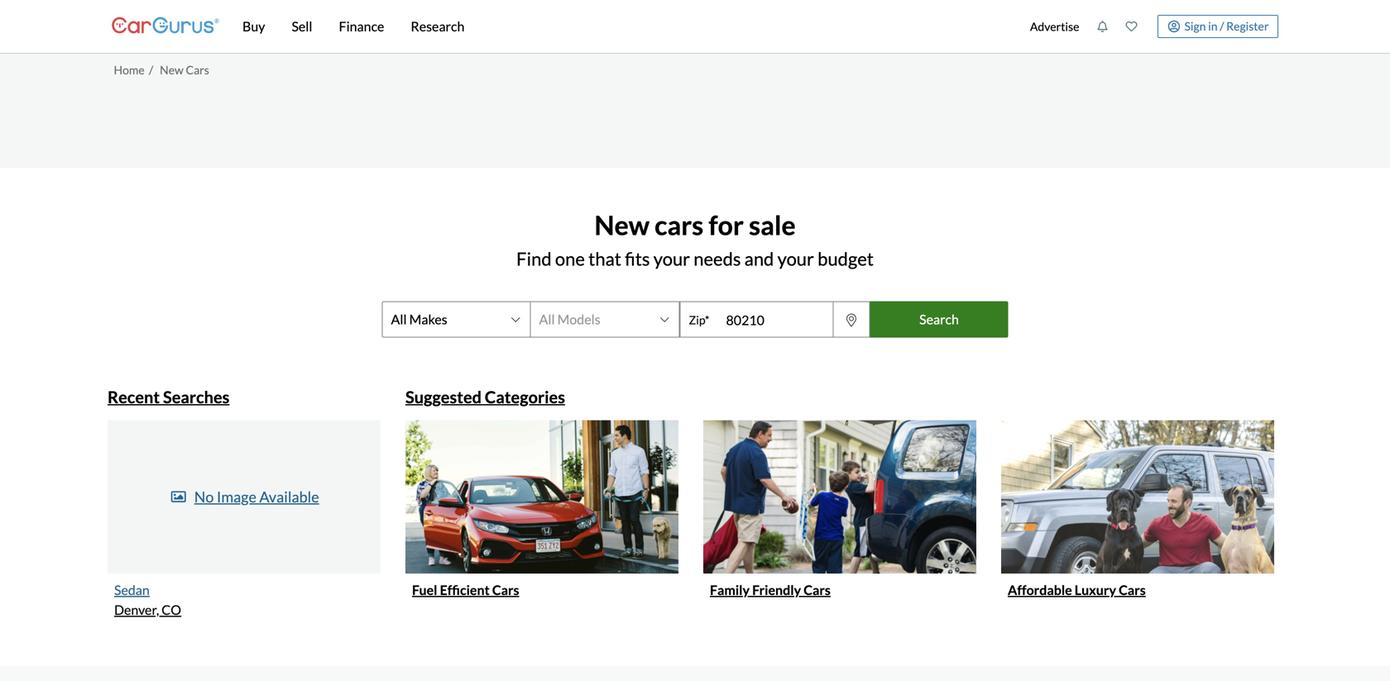 Task type: locate. For each thing, give the bounding box(es) containing it.
home
[[114, 63, 145, 77]]

tab list
[[99, 388, 1291, 646]]

categories
[[485, 388, 565, 407]]

cars right luxury at bottom
[[1119, 583, 1146, 599]]

buy button
[[229, 0, 278, 53]]

suggested categories
[[406, 388, 565, 407]]

cars for affordable luxury cars
[[1119, 583, 1146, 599]]

family
[[710, 583, 750, 599]]

0 vertical spatial /
[[1220, 19, 1224, 33]]

/
[[1220, 19, 1224, 33], [149, 63, 153, 77]]

affordable
[[1008, 583, 1072, 599]]

search button
[[870, 301, 1008, 338]]

0 horizontal spatial your
[[654, 248, 690, 270]]

cars right friendly
[[804, 583, 831, 599]]

sedan denver, co
[[114, 583, 181, 619]]

cars
[[186, 63, 209, 77], [492, 583, 519, 599], [804, 583, 831, 599], [1119, 583, 1146, 599]]

no
[[194, 488, 214, 506]]

in
[[1208, 19, 1218, 33]]

sedan
[[114, 583, 150, 599]]

buy
[[242, 18, 265, 34]]

no image available
[[194, 488, 319, 506]]

/ right the in
[[1220, 19, 1224, 33]]

menu bar containing buy
[[219, 0, 1022, 53]]

finance
[[339, 18, 384, 34]]

new right home
[[160, 63, 184, 77]]

0 horizontal spatial new
[[160, 63, 184, 77]]

menu bar
[[219, 0, 1022, 53]]

0 horizontal spatial /
[[149, 63, 153, 77]]

new
[[160, 63, 184, 77], [595, 209, 650, 241]]

budget
[[818, 248, 874, 270]]

fits
[[625, 248, 650, 270]]

tab list containing recent searches
[[99, 388, 1291, 646]]

0 vertical spatial new
[[160, 63, 184, 77]]

open notifications image
[[1097, 21, 1108, 32]]

/ inside sign in / register "link"
[[1220, 19, 1224, 33]]

image
[[217, 488, 257, 506]]

family friendly cars link
[[695, 388, 985, 614]]

zip*
[[689, 313, 710, 327]]

your right and
[[778, 248, 814, 270]]

1 horizontal spatial new
[[595, 209, 650, 241]]

cars
[[655, 209, 704, 241]]

1 vertical spatial new
[[595, 209, 650, 241]]

affordable luxury cars image
[[1001, 421, 1274, 574]]

recent
[[108, 388, 160, 407]]

1 horizontal spatial /
[[1220, 19, 1224, 33]]

/ right home
[[149, 63, 153, 77]]

user icon image
[[1168, 20, 1180, 33]]

luxury
[[1075, 583, 1116, 599]]

image image
[[169, 490, 188, 505]]

new up the fits
[[595, 209, 650, 241]]

research
[[411, 18, 465, 34]]

1 horizontal spatial your
[[778, 248, 814, 270]]

cars right efficient
[[492, 583, 519, 599]]

co
[[162, 602, 181, 619]]

advertise
[[1030, 19, 1080, 34]]

menu containing sign in / register
[[1022, 3, 1279, 50]]

sale
[[749, 209, 796, 241]]

sign in / register menu item
[[1146, 15, 1279, 38]]

home link
[[114, 63, 145, 77]]

your
[[654, 248, 690, 270], [778, 248, 814, 270]]

your right the fits
[[654, 248, 690, 270]]

friendly
[[752, 583, 801, 599]]

one
[[555, 248, 585, 270]]

menu
[[1022, 3, 1279, 50]]



Task type: describe. For each thing, give the bounding box(es) containing it.
advertise link
[[1022, 3, 1088, 50]]

searches
[[163, 388, 230, 407]]

fuel
[[412, 583, 437, 599]]

recent searches
[[108, 388, 230, 407]]

family friendly cars
[[710, 583, 831, 599]]

for
[[709, 209, 744, 241]]

cars down cargurus logo homepage link
[[186, 63, 209, 77]]

family friendly cars image
[[703, 421, 977, 574]]

denver,
[[114, 602, 159, 619]]

affordable luxury cars link
[[993, 388, 1283, 614]]

fuel efficient cars image
[[406, 421, 679, 574]]

saved cars image
[[1126, 21, 1137, 32]]

finance button
[[326, 0, 398, 53]]

efficient
[[440, 583, 490, 599]]

Zip* field
[[718, 303, 833, 338]]

1 vertical spatial /
[[149, 63, 153, 77]]

new cars for sale find one that fits your needs and your budget
[[516, 209, 874, 270]]

cargurus logo homepage link link
[[112, 3, 219, 50]]

available
[[259, 488, 319, 506]]

needs
[[694, 248, 741, 270]]

1 your from the left
[[654, 248, 690, 270]]

that
[[589, 248, 621, 270]]

sell
[[292, 18, 312, 34]]

home / new cars
[[114, 63, 209, 77]]

affordable luxury cars
[[1008, 583, 1146, 599]]

sign in / register
[[1185, 19, 1269, 33]]

sign in / register link
[[1158, 15, 1279, 38]]

fuel efficient cars
[[412, 583, 519, 599]]

find
[[516, 248, 552, 270]]

new inside new cars for sale find one that fits your needs and your budget
[[595, 209, 650, 241]]

cars for family friendly cars
[[804, 583, 831, 599]]

search
[[920, 311, 959, 328]]

sign
[[1185, 19, 1206, 33]]

register
[[1227, 19, 1269, 33]]

suggested
[[406, 388, 482, 407]]

cargurus logo homepage link image
[[112, 3, 219, 50]]

cars for fuel efficient cars
[[492, 583, 519, 599]]

research button
[[398, 0, 478, 53]]

and
[[745, 248, 774, 270]]

2 your from the left
[[778, 248, 814, 270]]

map marker alt image
[[843, 314, 860, 327]]

sell button
[[278, 0, 326, 53]]



Task type: vqa. For each thing, say whether or not it's contained in the screenshot.
the Buy Popup Button
yes



